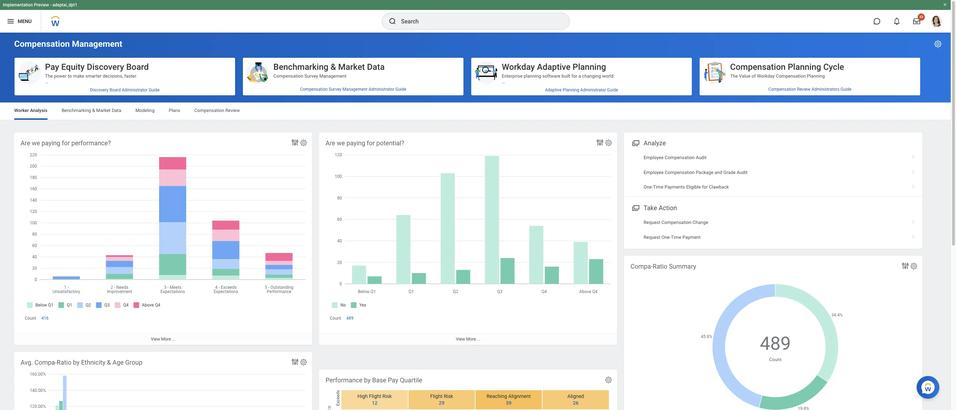 Task type: describe. For each thing, give the bounding box(es) containing it.
risk inside high flight risk 12
[[383, 394, 392, 400]]

guide for pay equity discovery board
[[149, 88, 160, 93]]

0 vertical spatial management
[[72, 39, 122, 49]]

view for are we paying for performance?
[[151, 337, 160, 342]]

1 horizontal spatial by
[[364, 377, 371, 384]]

1 vertical spatial audit
[[737, 170, 748, 175]]

& right plan
[[760, 85, 762, 90]]

flight inside flight risk 29
[[430, 394, 443, 400]]

in inside augmented analytics to answer your questions. workday combines pattern detection, graph processing, machine learning, and natural language generation to search through millions of data points, and surface insights in simple-to-understand stories.
[[216, 130, 219, 135]]

1 horizontal spatial board
[[126, 62, 149, 72]]

1 horizontal spatial forecasting
[[600, 85, 623, 90]]

to up based
[[553, 153, 557, 158]]

0 vertical spatial rep
[[590, 187, 596, 192]]

1 vertical spatial discovery
[[90, 88, 109, 93]]

489 for 489 count
[[760, 333, 791, 355]]

Search Workday  search field
[[401, 13, 555, 29]]

why
[[515, 90, 524, 96]]

workday inside data—you have tons of it, but how do you make sense of it? workday makes it easy to get a complete picture of your finances, people, and operations so you can make more informed decisions.
[[45, 90, 63, 96]]

discovery board administrator guide
[[90, 88, 160, 93]]

financial inside the financial planning everything you need for continuous and comprehensive financial planning, reporting, and analysis. produce accurate budgets and forecasts quickly and easily with confidence. evaluate multiple scenarios across large data sets. deliver stunning reports in minutes. collaborate from anywhere—by web, mobile, and excel.
[[616, 119, 633, 124]]

0 horizontal spatial software
[[543, 73, 561, 79]]

easily
[[630, 124, 641, 130]]

clawback
[[709, 184, 729, 190]]

are we paying for performance? element
[[14, 133, 312, 345]]

achieve
[[664, 164, 679, 169]]

avg.
[[21, 359, 33, 366]]

0 vertical spatial quickly
[[819, 119, 834, 124]]

1 horizontal spatial data
[[367, 62, 385, 72]]

489 for 489
[[347, 316, 354, 321]]

1 horizontal spatial benchmarking
[[273, 62, 329, 72]]

chevron right image for employee compensation audit
[[909, 153, 918, 160]]

the down teams in the left top of the page
[[64, 193, 71, 198]]

collaborate inside the financial planning everything you need for continuous and comprehensive financial planning, reporting, and analysis. produce accurate budgets and forecasts quickly and easily with confidence. evaluate multiple scenarios across large data sets. deliver stunning reports in minutes. collaborate from anywhere—by web, mobile, and excel.
[[502, 136, 525, 141]]

by inside 'sales planning quickly optimize sales resources, increase rep performance, and improve predictability. create rep capacity plans to meet topline bookings targets. deploy the right quotas and set up balanced territories. collaborate on what-if sales scenarios. get a single source of truth by linking your sales and financial plans.'
[[502, 204, 507, 209]]

application
[[45, 158, 68, 164]]

data inside tab list
[[112, 108, 121, 113]]

data—you
[[45, 85, 66, 90]]

chevron right image for request one-time payment
[[909, 232, 918, 239]]

peer
[[120, 158, 129, 164]]

workday inside your business is dynamic, so your planning and forecasting environment should be as well. that's why we built world-class scale, speed and flexibility into the modeling and forecasting capabilities of workday adaptive planning - enterprise planning software anyone can use.
[[556, 96, 574, 101]]

up
[[502, 198, 507, 203]]

list for take action
[[624, 215, 923, 245]]

configure avg. compa-ratio by ethnicity & age group image
[[300, 359, 308, 366]]

489 main content
[[0, 33, 951, 410]]

with up the better
[[605, 153, 614, 158]]

planning inside the financial planning everything you need for continuous and comprehensive financial planning, reporting, and analysis. produce accurate budgets and forecasts quickly and easily with confidence. evaluate multiple scenarios across large data sets. deliver stunning reports in minutes. collaborate from anywhere—by web, mobile, and excel.
[[522, 113, 539, 118]]

your inside augmented analytics to answer your questions. workday combines pattern detection, graph processing, machine learning, and natural language generation to search through millions of data points, and surface insights in simple-to-understand stories.
[[111, 119, 119, 124]]

balanced
[[508, 198, 527, 203]]

can inside data—you have tons of it, but how do you make sense of it? workday makes it easy to get a complete picture of your finances, people, and operations so you can make more informed decisions.
[[60, 96, 67, 101]]

speed inside take workforce planning to the next level. execute with speed to deliver dynamic headcount and skills-based plans that will drive better business results. strengthen the collaboration between hr and business leaders to optimize workforce plans to achieve your strategic goals with the modern workforce.
[[615, 153, 627, 158]]

the left next in the top right of the page
[[558, 153, 565, 158]]

... for are we paying for performance?
[[172, 337, 175, 342]]

between
[[530, 164, 547, 169]]

compensation down compensation planning cycle
[[776, 73, 806, 79]]

0 horizontal spatial forecasting
[[502, 96, 525, 101]]

changing
[[582, 73, 601, 79]]

planning inside 'sales planning quickly optimize sales resources, increase rep performance, and improve predictability. create rep capacity plans to meet topline bookings targets. deploy the right quotas and set up balanced territories. collaborate on what-if sales scenarios. get a single source of truth by linking your sales and financial plans.'
[[514, 181, 532, 186]]

compa- inside avg. compa-ratio by ethnicity & age group element
[[34, 359, 57, 366]]

take for take workforce planning to the next level. execute with speed to deliver dynamic headcount and skills-based plans that will drive better business results. strengthen the collaboration between hr and business leaders to optimize workforce plans to achieve your strategic goals with the modern workforce.
[[502, 153, 512, 158]]

workday up ability to plan & define strategy
[[757, 73, 775, 79]]

so inside your business is dynamic, so your planning and forecasting environment should be as well. that's why we built world-class scale, speed and flexibility into the modeling and forecasting capabilities of workday adaptive planning - enterprise planning software anyone can use.
[[556, 85, 561, 90]]

menu button
[[0, 10, 41, 33]]

request compensation change link
[[624, 215, 923, 230]]

view for are we paying for potential?
[[456, 337, 465, 342]]

base
[[372, 377, 386, 384]]

count for are we paying for potential?
[[330, 316, 341, 321]]

to left "deliver"
[[628, 153, 633, 158]]

compa- inside compa-ratio summary element
[[631, 263, 653, 270]]

management for compensation survey management
[[319, 73, 347, 79]]

close environment banner image
[[943, 2, 947, 7]]

flexibility
[[602, 90, 620, 96]]

what it is?
[[273, 85, 295, 90]]

compensation down the value of workday compensation planning
[[769, 87, 796, 92]]

1 horizontal spatial time
[[671, 235, 682, 240]]

define
[[764, 85, 777, 90]]

linking
[[508, 204, 521, 209]]

is
[[532, 85, 535, 90]]

bring
[[53, 153, 63, 158]]

your up 'within'
[[55, 187, 64, 192]]

enterprise
[[616, 96, 636, 101]]

we for are we paying for potential?
[[337, 139, 345, 147]]

& up the "compensation survey management"
[[331, 62, 336, 72]]

1 horizontal spatial benchmarking & market data
[[273, 62, 385, 72]]

paying for potential?
[[347, 139, 365, 147]]

analysis
[[30, 108, 47, 113]]

view more ... link for are we paying for performance?
[[14, 334, 312, 345]]

1 horizontal spatial one-
[[662, 235, 671, 240]]

list for analyze
[[624, 150, 923, 195]]

boards
[[176, 187, 190, 192]]

0 vertical spatial sales
[[537, 187, 548, 192]]

the inside 'sales planning quickly optimize sales resources, increase rep performance, and improve predictability. create rep capacity plans to meet topline bookings targets. deploy the right quotas and set up balanced territories. collaborate on what-if sales scenarios. get a single source of truth by linking your sales and financial plans.'
[[639, 193, 645, 198]]

anywhere—by
[[538, 136, 566, 141]]

0 horizontal spatial one-
[[644, 184, 653, 190]]

the up 'achieve' in the top right of the page
[[672, 158, 678, 164]]

employee compensation package and grade audit
[[644, 170, 748, 175]]

request compensation change
[[644, 220, 708, 225]]

collaborate inside 'sales planning quickly optimize sales resources, increase rep performance, and improve predictability. create rep capacity plans to meet topline bookings targets. deploy the right quotas and set up balanced territories. collaborate on what-if sales scenarios. get a single source of truth by linking your sales and financial plans.'
[[550, 198, 574, 203]]

menu banner
[[0, 0, 951, 33]]

of down sense
[[145, 90, 150, 96]]

0 horizontal spatial by
[[73, 359, 80, 366]]

a inside data—you have tons of it, but how do you make sense of it? workday makes it easy to get a complete picture of your finances, people, and operations so you can make more informed decisions.
[[106, 90, 109, 96]]

grade
[[724, 170, 736, 175]]

2 horizontal spatial plans
[[646, 164, 657, 169]]

headcount
[[502, 158, 524, 164]]

configure this page image
[[934, 40, 943, 48]]

view more ... for are we paying for performance?
[[151, 337, 175, 342]]

optimize inside 'sales planning quickly optimize sales resources, increase rep performance, and improve predictability. create rep capacity plans to meet topline bookings targets. deploy the right quotas and set up balanced territories. collaborate on what-if sales scenarios. get a single source of truth by linking your sales and financial plans.'
[[518, 187, 536, 192]]

scenarios.
[[608, 198, 630, 203]]

of inside 'sales planning quickly optimize sales resources, increase rep performance, and improve predictability. create rep capacity plans to meet topline bookings targets. deploy the right quotas and set up balanced territories. collaborate on what-if sales scenarios. get a single source of truth by linking your sales and financial plans.'
[[671, 198, 675, 203]]

analytics
[[70, 119, 88, 124]]

built inside your business is dynamic, so your planning and forecasting environment should be as well. that's why we built world-class scale, speed and flexibility into the modeling and forecasting capabilities of workday adaptive planning - enterprise planning software anyone can use.
[[532, 90, 541, 96]]

board inside the discovery board administrator guide link
[[110, 88, 121, 93]]

anyone
[[502, 102, 517, 107]]

on inside "give your teams the granular reporting they need with discovery boards for ad hoc analysis, all within the applications they use every day. and count on your sensitive data remaining secure."
[[160, 193, 165, 198]]

what
[[273, 85, 284, 90]]

finances,
[[161, 90, 179, 96]]

planning inside take workforce planning to the next level. execute with speed to deliver dynamic headcount and skills-based plans that will drive better business results. strengthen the collaboration between hr and business leaders to optimize workforce plans to achieve your strategic goals with the modern workforce.
[[535, 153, 552, 158]]

survey for compensation survey management administrator guide
[[329, 87, 341, 92]]

chevron right image for audit
[[909, 167, 918, 174]]

quickly inside 'sales planning quickly optimize sales resources, increase rep performance, and improve predictability. create rep capacity plans to meet topline bookings targets. deploy the right quotas and set up balanced territories. collaborate on what-if sales scenarios. get a single source of truth by linking your sales and financial plans.'
[[502, 187, 517, 192]]

0 vertical spatial adaptive
[[537, 62, 571, 72]]

performance by base pay quartile
[[326, 377, 422, 384]]

administrator for pay equity discovery board
[[122, 88, 148, 93]]

0 vertical spatial discovery
[[87, 62, 124, 72]]

1 vertical spatial you
[[51, 96, 59, 101]]

more for performance?
[[161, 337, 171, 342]]

your business is dynamic, so your planning and forecasting environment should be as well. that's why we built world-class scale, speed and flexibility into the modeling and forecasting capabilities of workday adaptive planning - enterprise planning software anyone can use.
[[502, 85, 687, 107]]

better
[[600, 158, 612, 164]]

millions
[[125, 130, 141, 135]]

more for potential?
[[466, 337, 476, 342]]

reporting,
[[654, 119, 674, 124]]

collaboration
[[502, 164, 529, 169]]

the inside your business is dynamic, so your planning and forecasting environment should be as well. that's why we built world-class scale, speed and flexibility into the modeling and forecasting capabilities of workday adaptive planning - enterprise planning software anyone can use.
[[630, 90, 636, 96]]

1 horizontal spatial plans
[[559, 158, 570, 164]]

management for compensation survey management administrator guide
[[343, 87, 368, 92]]

get
[[631, 198, 638, 203]]

compensation down the "compensation survey management"
[[300, 87, 328, 92]]

adaptive inside your business is dynamic, so your planning and forecasting environment should be as well. that's why we built world-class scale, speed and flexibility into the modeling and forecasting capabilities of workday adaptive planning - enterprise planning software anyone can use.
[[575, 96, 593, 101]]

2 horizontal spatial workforce
[[624, 164, 645, 169]]

legacy
[[196, 153, 210, 158]]

surface
[[182, 130, 197, 135]]

be
[[666, 85, 671, 90]]

right
[[646, 193, 656, 198]]

deliver
[[634, 153, 647, 158]]

& inside tab list
[[92, 108, 95, 113]]

benchmarking & market data inside tab list
[[62, 108, 121, 113]]

1 vertical spatial they
[[98, 193, 107, 198]]

0 vertical spatial built
[[562, 73, 571, 79]]

configure are we paying for performance? image
[[300, 139, 308, 147]]

reporting
[[105, 187, 123, 192]]

are for are we paying for performance?
[[21, 139, 30, 147]]

your inside data—you have tons of it, but how do you make sense of it? workday makes it easy to get a complete picture of your finances, people, and operations so you can make more informed decisions.
[[151, 90, 160, 96]]

1 vertical spatial ratio
[[57, 359, 71, 366]]

high
[[358, 394, 368, 400]]

with inside the financial planning everything you need for continuous and comprehensive financial planning, reporting, and analysis. produce accurate budgets and forecasts quickly and easily with confidence. evaluate multiple scenarios across large data sets. deliver stunning reports in minutes. collaborate from anywhere—by web, mobile, and excel.
[[642, 124, 651, 130]]

0 vertical spatial audit
[[696, 155, 707, 160]]

1 horizontal spatial workforce
[[513, 153, 533, 158]]

1 vertical spatial pay
[[388, 377, 398, 384]]

for up intelligent
[[62, 139, 70, 147]]

of left it,
[[88, 85, 92, 90]]

to left plan
[[744, 85, 748, 90]]

29 button
[[435, 400, 446, 407]]

software inside your business is dynamic, so your planning and forecasting environment should be as well. that's why we built world-class scale, speed and flexibility into the modeling and forecasting capabilities of workday adaptive planning - enterprise planning software anyone can use.
[[656, 96, 674, 101]]

administrator inside compensation survey management administrator guide link
[[369, 87, 394, 92]]

day.
[[128, 193, 137, 198]]

to down strengthen
[[658, 164, 662, 169]]

1 vertical spatial make
[[130, 85, 141, 90]]

execute inside take workforce planning to the next level. execute with speed to deliver dynamic headcount and skills-based plans that will drive better business results. strengthen the collaboration between hr and business leaders to optimize workforce plans to achieve your strategic goals with the modern workforce.
[[588, 153, 604, 158]]

data inside an intelligent data core. we bring everything—financial and workforce transactions, third-party and legacy application data, budgets and plans, peer benchmarks, and more—into a single system.
[[73, 147, 82, 152]]

1 vertical spatial rep
[[517, 193, 523, 198]]

market inside tab list
[[96, 108, 111, 113]]

well.
[[678, 85, 687, 90]]

topline
[[572, 193, 586, 198]]

search
[[93, 130, 107, 135]]

performance by base pay quartile element
[[319, 370, 617, 410]]

count inside 489 count
[[770, 357, 782, 362]]

accurate
[[539, 124, 557, 130]]

compensation up 'achieve' in the top right of the page
[[665, 155, 695, 160]]

for inside "element"
[[367, 139, 375, 147]]

budgets for data,
[[80, 158, 97, 164]]

we inside your business is dynamic, so your planning and forecasting environment should be as well. that's why we built world-class scale, speed and flexibility into the modeling and forecasting capabilities of workday adaptive planning - enterprise planning software anyone can use.
[[525, 90, 531, 96]]

of left it?
[[156, 85, 160, 90]]

strengthen
[[648, 158, 671, 164]]

of inside your business is dynamic, so your planning and forecasting environment should be as well. that's why we built world-class scale, speed and flexibility into the modeling and forecasting capabilities of workday adaptive planning - enterprise planning software anyone can use.
[[551, 96, 555, 101]]

are we paying for potential?
[[326, 139, 404, 147]]

compensation down 'achieve' in the top right of the page
[[665, 170, 695, 175]]

- inside menu banner
[[50, 2, 51, 7]]

speed inside your business is dynamic, so your planning and forecasting environment should be as well. that's why we built world-class scale, speed and flexibility into the modeling and forecasting capabilities of workday adaptive planning - enterprise planning software anyone can use.
[[579, 90, 592, 96]]

planning up the scale,
[[572, 85, 590, 90]]

2 vertical spatial make
[[68, 96, 80, 101]]

workday inside augmented analytics to answer your questions. workday combines pattern detection, graph processing, machine learning, and natural language generation to search through millions of data points, and surface insights in simple-to-understand stories.
[[45, 124, 63, 130]]

that's
[[502, 90, 514, 96]]

to down "pattern" at the left of page
[[88, 130, 92, 135]]

0 vertical spatial pay
[[45, 62, 59, 72]]

to down the better
[[600, 164, 604, 169]]

benchmarking inside tab list
[[62, 108, 91, 113]]

to up "pattern" at the left of page
[[89, 119, 93, 124]]

are we paying for performance?
[[21, 139, 111, 147]]

benchmarks,
[[130, 158, 156, 164]]

to left the manage
[[751, 119, 755, 124]]

plan
[[749, 85, 758, 90]]

that
[[571, 158, 579, 164]]

points,
[[158, 130, 172, 135]]

operations
[[205, 90, 227, 96]]

hr
[[548, 164, 555, 169]]

administrator for workday adaptive planning
[[580, 88, 606, 93]]

configure and view chart data image for avg. compa-ratio by ethnicity & age group
[[291, 358, 299, 366]]

and inside list
[[715, 170, 723, 175]]

request one-time payment
[[644, 235, 701, 240]]

it?
[[161, 85, 166, 90]]

of right value at the right top of the page
[[752, 73, 756, 79]]

single inside an intelligent data core. we bring everything—financial and workforce transactions, third-party and legacy application data, budgets and plans, peer benchmarks, and more—into a single system.
[[193, 158, 205, 164]]

0 vertical spatial execute
[[802, 119, 818, 124]]

quartile
[[400, 377, 422, 384]]

across
[[559, 130, 573, 135]]

configure and view chart data image for are we paying for potential?
[[596, 138, 604, 147]]

2 vertical spatial sales
[[532, 204, 543, 209]]

remaining
[[206, 193, 226, 198]]

performance?
[[71, 139, 111, 147]]

33 button
[[909, 13, 925, 29]]

take for take action
[[644, 204, 657, 212]]

compensation review
[[194, 108, 240, 113]]

decisions.
[[112, 96, 133, 101]]

configure performance by base pay quartile image
[[605, 376, 613, 384]]

with down hr in the top of the page
[[543, 170, 552, 175]]

simple-
[[45, 136, 60, 141]]

compensation up request one-time payment
[[662, 220, 692, 225]]

budgets for accurate
[[558, 124, 575, 130]]

flight inside high flight risk 12
[[369, 394, 381, 400]]

risk inside flight risk 29
[[444, 394, 453, 400]]

set
[[681, 193, 687, 198]]

give your teams the granular reporting they need with discovery boards for ad hoc analysis, all within the applications they use every day. and count on your sensitive data remaining secure.
[[45, 187, 231, 203]]

alignment
[[508, 394, 531, 400]]

the down hr in the top of the page
[[553, 170, 560, 175]]

package
[[696, 170, 714, 175]]

machine
[[160, 124, 177, 130]]

for up adaptive planning administrator guide
[[572, 73, 578, 79]]

business
[[273, 124, 292, 130]]

workforce inside an intelligent data core. we bring everything—financial and workforce transactions, third-party and legacy application data, budgets and plans, peer benchmarks, and more—into a single system.
[[116, 153, 137, 158]]

informed
[[92, 96, 111, 101]]

graph
[[122, 124, 134, 130]]

compensation up the it
[[273, 73, 303, 79]]

for inside "give your teams the granular reporting they need with discovery boards for ad hoc analysis, all within the applications they use every day. and count on your sensitive data remaining secure."
[[191, 187, 197, 192]]

0 vertical spatial market
[[338, 62, 365, 72]]

tab list inside "489" main content
[[7, 103, 944, 120]]

payment
[[683, 235, 701, 240]]

evaluate
[[502, 130, 519, 135]]

compensation up value at the right top of the page
[[730, 62, 786, 72]]

the up applications
[[79, 187, 86, 192]]



Task type: vqa. For each thing, say whether or not it's contained in the screenshot.


Task type: locate. For each thing, give the bounding box(es) containing it.
0 vertical spatial request
[[644, 220, 661, 225]]

financial down meet
[[553, 204, 570, 209]]

2 vertical spatial business
[[565, 164, 583, 169]]

adaptive down enterprise planning software built for a changing world.
[[545, 88, 562, 93]]

menu
[[18, 18, 32, 24]]

are we paying for potential? element
[[319, 133, 617, 345]]

1 more from the left
[[161, 337, 171, 342]]

1 vertical spatial speed
[[615, 153, 627, 158]]

489 inside 'button'
[[347, 316, 354, 321]]

2 request from the top
[[644, 235, 661, 240]]

1 vertical spatial compa-
[[34, 359, 57, 366]]

0 horizontal spatial need
[[134, 187, 144, 192]]

0 horizontal spatial speed
[[579, 90, 592, 96]]

to right 'power'
[[68, 73, 72, 79]]

next
[[566, 153, 575, 158]]

data inside augmented analytics to answer your questions. workday combines pattern detection, graph processing, machine learning, and natural language generation to search through millions of data points, and surface insights in simple-to-understand stories.
[[148, 130, 157, 135]]

0 vertical spatial review
[[797, 87, 811, 92]]

0 horizontal spatial the
[[45, 73, 53, 79]]

on down discovery at the left top
[[160, 193, 165, 198]]

data
[[148, 130, 157, 135], [585, 130, 595, 135], [73, 147, 82, 152], [196, 193, 205, 198]]

strategic
[[512, 170, 530, 175]]

to inside 'sales planning quickly optimize sales resources, increase rep performance, and improve predictability. create rep capacity plans to meet topline bookings targets. deploy the right quotas and set up balanced territories. collaborate on what-if sales scenarios. get a single source of truth by linking your sales and financial plans.'
[[555, 193, 559, 198]]

2 configure and view chart data image from the left
[[596, 138, 604, 147]]

2 view more ... from the left
[[456, 337, 480, 342]]

1 ... from the left
[[172, 337, 175, 342]]

2 menu group image from the top
[[631, 203, 640, 213]]

ratio left "ethnicity"
[[57, 359, 71, 366]]

plans up territories.
[[543, 193, 554, 198]]

with up count
[[145, 187, 154, 192]]

can left use.
[[518, 102, 525, 107]]

to inside data—you have tons of it, but how do you make sense of it? workday makes it easy to get a complete picture of your finances, people, and operations so you can make more informed decisions.
[[93, 90, 97, 96]]

ratio left summary
[[653, 263, 668, 270]]

2 chevron right image from the top
[[909, 182, 918, 189]]

1 horizontal spatial -
[[613, 96, 615, 101]]

2 employee from the top
[[644, 170, 664, 175]]

bookings
[[587, 193, 606, 198]]

1 risk from the left
[[383, 394, 392, 400]]

worker
[[14, 108, 29, 113]]

2 vertical spatial by
[[364, 377, 371, 384]]

natural
[[206, 124, 220, 130]]

speed left "deliver"
[[615, 153, 627, 158]]

but
[[98, 85, 104, 90]]

planning
[[524, 73, 541, 79], [572, 85, 590, 90], [637, 96, 655, 101], [535, 153, 552, 158]]

forecasting up flexibility
[[600, 85, 623, 90]]

review for compensation review
[[225, 108, 240, 113]]

2 list from the top
[[624, 215, 923, 245]]

quickly
[[605, 124, 620, 130]]

0 vertical spatial financial
[[616, 119, 633, 124]]

0 horizontal spatial single
[[193, 158, 205, 164]]

pay equity discovery board
[[45, 62, 149, 72]]

... inside the are we paying for potential? "element"
[[477, 337, 480, 342]]

by left "ethnicity"
[[73, 359, 80, 366]]

sales up capacity on the top right of page
[[537, 187, 548, 192]]

1 horizontal spatial paying
[[347, 139, 365, 147]]

budgets down everything—financial
[[80, 158, 97, 164]]

0 horizontal spatial workforce
[[116, 153, 137, 158]]

configure and view chart data image inside the are we paying for potential? "element"
[[596, 138, 604, 147]]

1 the from the left
[[45, 73, 53, 79]]

with inside "give your teams the granular reporting they need with discovery boards for ad hoc analysis, all within the applications they use every day. and count on your sensitive data remaining secure."
[[145, 187, 154, 192]]

the
[[45, 73, 53, 79], [730, 73, 738, 79]]

... inside are we paying for performance? element
[[172, 337, 175, 342]]

view more ... inside the are we paying for potential? "element"
[[456, 337, 480, 342]]

business inside your business is dynamic, so your planning and forecasting environment should be as well. that's why we built world-class scale, speed and flexibility into the modeling and forecasting capabilities of workday adaptive planning - enterprise planning software anyone can use.
[[512, 85, 531, 90]]

forecasting up "anyone"
[[502, 96, 525, 101]]

1 vertical spatial 489 button
[[760, 332, 792, 356]]

12
[[372, 401, 378, 406]]

0 horizontal spatial 489
[[347, 316, 354, 321]]

guide for compensation planning cycle
[[841, 87, 852, 92]]

we inside the are we paying for potential? "element"
[[337, 139, 345, 147]]

0 vertical spatial time
[[653, 184, 664, 190]]

territories.
[[528, 198, 549, 203]]

are for are we paying for potential?
[[326, 139, 335, 147]]

configure and view chart data image left 'configure avg. compa-ratio by ethnicity & age group' icon on the left bottom of page
[[291, 358, 299, 366]]

the left value at the right top of the page
[[730, 73, 738, 79]]

0 horizontal spatial risk
[[383, 394, 392, 400]]

processing,
[[135, 124, 159, 130]]

1 vertical spatial time
[[671, 235, 682, 240]]

data,
[[69, 158, 79, 164]]

0 horizontal spatial compa-
[[34, 359, 57, 366]]

third-
[[165, 153, 176, 158]]

complete
[[110, 90, 129, 96]]

configure and view chart data image for are we paying for performance?
[[291, 138, 299, 147]]

489 button inside the are we paying for potential? "element"
[[347, 316, 355, 321]]

2 horizontal spatial you
[[524, 119, 532, 124]]

1 horizontal spatial take
[[644, 204, 657, 212]]

review for compensation review administrators guide
[[797, 87, 811, 92]]

0 vertical spatial data
[[367, 62, 385, 72]]

for up accurate
[[544, 119, 550, 124]]

management
[[72, 39, 122, 49], [319, 73, 347, 79], [343, 87, 368, 92]]

review
[[797, 87, 811, 92], [225, 108, 240, 113]]

so inside data—you have tons of it, but how do you make sense of it? workday makes it easy to get a complete picture of your finances, people, and operations so you can make more informed decisions.
[[45, 96, 50, 101]]

single down legacy
[[193, 158, 205, 164]]

1 flight from the left
[[369, 394, 381, 400]]

the value of workday compensation planning
[[730, 73, 825, 79]]

1 horizontal spatial collaborate
[[550, 198, 574, 203]]

sales planning quickly optimize sales resources, increase rep performance, and improve predictability. create rep capacity plans to meet topline bookings targets. deploy the right quotas and set up balanced territories. collaborate on what-if sales scenarios. get a single source of truth by linking your sales and financial plans.
[[502, 181, 687, 209]]

more
[[81, 96, 91, 101]]

business right the better
[[613, 158, 631, 164]]

workday up language
[[45, 124, 63, 130]]

1 view from the left
[[151, 337, 160, 342]]

guide for workday adaptive planning
[[607, 88, 618, 93]]

1 horizontal spatial budgets
[[558, 124, 575, 130]]

flight up 29 button
[[430, 394, 443, 400]]

tab list
[[7, 103, 944, 120]]

1 vertical spatial forecasting
[[502, 96, 525, 101]]

1 horizontal spatial are
[[326, 139, 335, 147]]

sensitive
[[176, 193, 194, 198]]

2 horizontal spatial count
[[770, 357, 782, 362]]

& up answer
[[92, 108, 95, 113]]

comprehensive
[[584, 119, 615, 124]]

1 horizontal spatial compa-
[[631, 263, 653, 270]]

2 in from the left
[[657, 130, 660, 135]]

predictability.
[[652, 187, 679, 192]]

view more ... for are we paying for potential?
[[456, 337, 480, 342]]

list containing employee compensation audit
[[624, 150, 923, 195]]

0 horizontal spatial collaborate
[[502, 136, 525, 141]]

0 horizontal spatial market
[[96, 108, 111, 113]]

the down environment
[[630, 90, 636, 96]]

1 vertical spatial financial
[[553, 204, 570, 209]]

language
[[45, 130, 64, 135]]

1 list from the top
[[624, 150, 923, 195]]

3 chevron right image from the top
[[909, 218, 918, 225]]

compensation down menu
[[14, 39, 70, 49]]

0 horizontal spatial ratio
[[57, 359, 71, 366]]

chevron right image inside employee compensation audit link
[[909, 153, 918, 160]]

0 horizontal spatial you
[[51, 96, 59, 101]]

0 vertical spatial forecasting
[[600, 85, 623, 90]]

budgets inside an intelligent data core. we bring everything—financial and workforce transactions, third-party and legacy application data, budgets and plans, peer benchmarks, and more—into a single system.
[[80, 158, 97, 164]]

teams
[[65, 187, 78, 192]]

paying up an
[[42, 139, 60, 147]]

the down improve at the right top of the page
[[639, 193, 645, 198]]

budgets up across
[[558, 124, 575, 130]]

we for are we paying for performance?
[[32, 139, 40, 147]]

risk
[[383, 394, 392, 400], [444, 394, 453, 400]]

1 horizontal spatial speed
[[615, 153, 627, 158]]

pay right base
[[388, 377, 398, 384]]

you inside the financial planning everything you need for continuous and comprehensive financial planning, reporting, and analysis. produce accurate budgets and forecasts quickly and easily with confidence. evaluate multiple scenarios across large data sets. deliver stunning reports in minutes. collaborate from anywhere—by web, mobile, and excel.
[[524, 119, 532, 124]]

avg. compa-ratio by ethnicity & age group element
[[14, 352, 312, 410]]

2 flight from the left
[[430, 394, 443, 400]]

0 horizontal spatial view more ... link
[[14, 334, 312, 345]]

workforce
[[116, 153, 137, 158], [513, 153, 533, 158], [624, 164, 645, 169]]

execute right changes
[[802, 119, 818, 124]]

plans.
[[572, 204, 584, 209]]

speed right the scale,
[[579, 90, 592, 96]]

so down the data—you
[[45, 96, 50, 101]]

menu group image down stunning
[[631, 138, 640, 148]]

416 button
[[41, 316, 50, 321]]

2 vertical spatial adaptive
[[575, 96, 593, 101]]

configure and view chart data image
[[291, 138, 299, 147], [596, 138, 604, 147]]

in down natural
[[216, 130, 219, 135]]

one- down request compensation change
[[662, 235, 671, 240]]

pay
[[45, 62, 59, 72], [388, 377, 398, 384]]

0 horizontal spatial ...
[[172, 337, 175, 342]]

survey
[[305, 73, 318, 79], [329, 87, 341, 92]]

rep up bookings
[[590, 187, 596, 192]]

adaptive down adaptive planning administrator guide link
[[575, 96, 593, 101]]

count inside are we paying for performance? element
[[25, 316, 36, 321]]

data down 'forecasts'
[[585, 130, 595, 135]]

1 are from the left
[[21, 139, 30, 147]]

into
[[621, 90, 629, 96]]

0 vertical spatial chevron right image
[[909, 153, 918, 160]]

business up why
[[512, 85, 531, 90]]

1 horizontal spatial view more ...
[[456, 337, 480, 342]]

take inside take workforce planning to the next level. execute with speed to deliver dynamic headcount and skills-based plans that will drive better business results. strengthen the collaboration between hr and business leaders to optimize workforce plans to achieve your strategic goals with the modern workforce.
[[502, 153, 512, 158]]

489 button inside compa-ratio summary element
[[760, 332, 792, 356]]

your down discovery at the left top
[[166, 193, 175, 198]]

review right the strategy
[[797, 87, 811, 92]]

plans
[[169, 108, 180, 113]]

more inside are we paying for performance? element
[[161, 337, 171, 342]]

1 vertical spatial market
[[96, 108, 111, 113]]

a inside an intelligent data core. we bring everything—financial and workforce transactions, third-party and legacy application data, budgets and plans, peer benchmarks, and more—into a single system.
[[189, 158, 192, 164]]

menu group image for take action
[[631, 203, 640, 213]]

1 in from the left
[[216, 130, 219, 135]]

26 button
[[569, 400, 580, 407]]

your
[[502, 85, 511, 90]]

1 vertical spatial list
[[624, 215, 923, 245]]

you down the data—you
[[51, 96, 59, 101]]

1 horizontal spatial you
[[122, 85, 129, 90]]

of inside augmented analytics to answer your questions. workday combines pattern detection, graph processing, machine learning, and natural language generation to search through millions of data points, and surface insights in simple-to-understand stories.
[[142, 130, 147, 135]]

it
[[79, 90, 81, 96]]

within
[[51, 193, 63, 198]]

& left age
[[107, 359, 111, 366]]

1 horizontal spatial execute
[[802, 119, 818, 124]]

2 are from the left
[[326, 139, 335, 147]]

request
[[644, 220, 661, 225], [644, 235, 661, 240]]

1 configure and view chart data image from the left
[[291, 138, 299, 147]]

planning down modeling
[[637, 96, 655, 101]]

1 vertical spatial sales
[[596, 198, 607, 203]]

for inside the financial planning everything you need for continuous and comprehensive financial planning, reporting, and analysis. produce accurate budgets and forecasts quickly and easily with confidence. evaluate multiple scenarios across large data sets. deliver stunning reports in minutes. collaborate from anywhere—by web, mobile, and excel.
[[544, 119, 550, 124]]

high flight risk 12
[[358, 394, 392, 406]]

menu group image for analyze
[[631, 138, 640, 148]]

survey for compensation survey management
[[305, 73, 318, 79]]

0 horizontal spatial benchmarking
[[62, 108, 91, 113]]

confidence.
[[652, 124, 676, 130]]

are
[[21, 139, 30, 147], [326, 139, 335, 147]]

1 paying from the left
[[42, 139, 60, 147]]

take
[[502, 153, 512, 158], [644, 204, 657, 212]]

management inside compensation survey management administrator guide link
[[343, 87, 368, 92]]

financial inside 'sales planning quickly optimize sales resources, increase rep performance, and improve predictability. create rep capacity plans to meet topline bookings targets. deploy the right quotas and set up balanced territories. collaborate on what-if sales scenarios. get a single source of truth by linking your sales and financial plans.'
[[553, 204, 570, 209]]

1 horizontal spatial the
[[730, 73, 738, 79]]

data down decisions.
[[112, 108, 121, 113]]

flexibility to manage changes and execute quickly
[[730, 119, 834, 124]]

list containing request compensation change
[[624, 215, 923, 245]]

changes
[[774, 119, 792, 124]]

chevron right image
[[909, 167, 918, 174], [909, 182, 918, 189], [909, 218, 918, 225]]

of left truth
[[671, 198, 675, 203]]

2 view more ... link from the left
[[319, 334, 617, 345]]

quickly down "administrators" on the right of the page
[[819, 119, 834, 124]]

1 employee from the top
[[644, 155, 664, 160]]

plans down next in the top right of the page
[[559, 158, 570, 164]]

benchmarking & market data
[[273, 62, 385, 72], [62, 108, 121, 113]]

0 horizontal spatial they
[[98, 193, 107, 198]]

need inside the financial planning everything you need for continuous and comprehensive financial planning, reporting, and analysis. produce accurate budgets and forecasts quickly and easily with confidence. evaluate multiple scenarios across large data sets. deliver stunning reports in minutes. collaborate from anywhere—by web, mobile, and excel.
[[533, 119, 543, 124]]

2 horizontal spatial business
[[613, 158, 631, 164]]

risk down base
[[383, 394, 392, 400]]

leaders
[[584, 164, 599, 169]]

&
[[331, 62, 336, 72], [760, 85, 762, 90], [92, 108, 95, 113], [107, 359, 111, 366]]

29
[[439, 401, 445, 406]]

they left use
[[98, 193, 107, 198]]

... for are we paying for potential?
[[477, 337, 480, 342]]

paying left potential? at the top left of the page
[[347, 139, 365, 147]]

make down equity
[[73, 73, 84, 79]]

1 horizontal spatial ratio
[[653, 263, 668, 270]]

ethnicity
[[81, 359, 105, 366]]

budgets inside the financial planning everything you need for continuous and comprehensive financial planning, reporting, and analysis. produce accurate budgets and forecasts quickly and easily with confidence. evaluate multiple scenarios across large data sets. deliver stunning reports in minutes. collaborate from anywhere—by web, mobile, and excel.
[[558, 124, 575, 130]]

0 vertical spatial they
[[124, 187, 133, 192]]

a inside 'sales planning quickly optimize sales resources, increase rep performance, and improve predictability. create rep capacity plans to meet topline bookings targets. deploy the right quotas and set up balanced territories. collaborate on what-if sales scenarios. get a single source of truth by linking your sales and financial plans.'
[[639, 198, 641, 203]]

1 horizontal spatial audit
[[737, 170, 748, 175]]

count for are we paying for performance?
[[25, 316, 36, 321]]

it,
[[93, 85, 97, 90]]

planning
[[573, 62, 606, 72], [788, 62, 821, 72], [807, 73, 825, 79], [563, 88, 579, 93], [594, 96, 612, 101], [522, 113, 539, 118], [514, 181, 532, 186]]

0 vertical spatial speed
[[579, 90, 592, 96]]

1 horizontal spatial count
[[330, 316, 341, 321]]

employee for employee compensation package and grade audit
[[644, 170, 664, 175]]

with
[[642, 124, 651, 130], [605, 153, 614, 158], [543, 170, 552, 175], [145, 187, 154, 192]]

they up day.
[[124, 187, 133, 192]]

makes
[[64, 90, 78, 96]]

configure and view chart data image for compa-ratio summary
[[901, 262, 910, 270]]

administrator inside the discovery board administrator guide link
[[122, 88, 148, 93]]

0 horizontal spatial 489 button
[[347, 316, 355, 321]]

world.
[[602, 73, 615, 79]]

sales down territories.
[[532, 204, 543, 209]]

paying for performance?
[[42, 139, 60, 147]]

0 horizontal spatial paying
[[42, 139, 60, 147]]

0 horizontal spatial flight
[[369, 394, 381, 400]]

list
[[624, 150, 923, 195], [624, 215, 923, 245]]

2 ... from the left
[[477, 337, 480, 342]]

1 menu group image from the top
[[631, 138, 640, 148]]

1 horizontal spatial risk
[[444, 394, 453, 400]]

1 horizontal spatial 489
[[760, 333, 791, 355]]

they
[[124, 187, 133, 192], [98, 193, 107, 198]]

1 vertical spatial can
[[518, 102, 525, 107]]

configure are we paying for potential? image
[[605, 139, 613, 147]]

1 horizontal spatial we
[[337, 139, 345, 147]]

2 vertical spatial chevron right image
[[909, 218, 918, 225]]

plans inside 'sales planning quickly optimize sales resources, increase rep performance, and improve predictability. create rep capacity plans to meet topline bookings targets. deploy the right quotas and set up balanced territories. collaborate on what-if sales scenarios. get a single source of truth by linking your sales and financial plans.'
[[543, 193, 554, 198]]

inbox large image
[[913, 18, 921, 25]]

employee for employee compensation audit
[[644, 155, 664, 160]]

market up compensation survey management administrator guide
[[338, 62, 365, 72]]

compa-
[[631, 263, 653, 270], [34, 359, 57, 366]]

1 request from the top
[[644, 220, 661, 225]]

risk up 29
[[444, 394, 453, 400]]

are right configure are we paying for performance? "icon"
[[326, 139, 335, 147]]

configure and view chart data image inside are we paying for performance? element
[[291, 138, 299, 147]]

for right "eligible"
[[702, 184, 708, 190]]

chevron right image inside employee compensation package and grade audit link
[[909, 167, 918, 174]]

view
[[151, 337, 160, 342], [456, 337, 465, 342]]

1 view more ... from the left
[[151, 337, 175, 342]]

for inside list
[[702, 184, 708, 190]]

the for compensation planning cycle
[[730, 73, 738, 79]]

2 view from the left
[[456, 337, 465, 342]]

web,
[[567, 136, 576, 141]]

optimize
[[605, 164, 623, 169], [518, 187, 536, 192]]

workday up enterprise on the top of page
[[502, 62, 535, 72]]

2 chevron right image from the top
[[909, 232, 918, 239]]

sales right if
[[596, 198, 607, 203]]

- inside your business is dynamic, so your planning and forecasting environment should be as well. that's why we built world-class scale, speed and flexibility into the modeling and forecasting capabilities of workday adaptive planning - enterprise planning software anyone can use.
[[613, 96, 615, 101]]

0 horizontal spatial -
[[50, 2, 51, 7]]

489 inside compa-ratio summary element
[[760, 333, 791, 355]]

1 horizontal spatial rep
[[590, 187, 596, 192]]

workforce.
[[578, 170, 600, 175]]

2 the from the left
[[730, 73, 738, 79]]

time up quotas
[[653, 184, 664, 190]]

built down "workday adaptive planning"
[[562, 73, 571, 79]]

1 horizontal spatial single
[[643, 198, 655, 203]]

detection,
[[101, 124, 121, 130]]

view more ... inside are we paying for performance? element
[[151, 337, 175, 342]]

from
[[527, 136, 536, 141]]

1 vertical spatial benchmarking & market data
[[62, 108, 121, 113]]

1 vertical spatial request
[[644, 235, 661, 240]]

2 vertical spatial plans
[[543, 193, 554, 198]]

optimize inside take workforce planning to the next level. execute with speed to deliver dynamic headcount and skills-based plans that will drive better business results. strengthen the collaboration between hr and business leaders to optimize workforce plans to achieve your strategic goals with the modern workforce.
[[605, 164, 623, 169]]

0 vertical spatial on
[[160, 193, 165, 198]]

data inside the financial planning everything you need for continuous and comprehensive financial planning, reporting, and analysis. produce accurate budgets and forecasts quickly and easily with confidence. evaluate multiple scenarios across large data sets. deliver stunning reports in minutes. collaborate from anywhere—by web, mobile, and excel.
[[585, 130, 595, 135]]

smarter
[[85, 73, 102, 79]]

chevron right image inside the request compensation change link
[[909, 218, 918, 225]]

the left 'power'
[[45, 73, 53, 79]]

2 vertical spatial management
[[343, 87, 368, 92]]

optimize down the better
[[605, 164, 623, 169]]

need up and
[[134, 187, 144, 192]]

time down request compensation change
[[671, 235, 682, 240]]

0 vertical spatial make
[[73, 73, 84, 79]]

1 vertical spatial on
[[575, 198, 580, 203]]

answer
[[95, 119, 109, 124]]

-
[[50, 2, 51, 7], [613, 96, 615, 101]]

pay up 'power'
[[45, 62, 59, 72]]

request for request compensation change
[[644, 220, 661, 225]]

1 horizontal spatial survey
[[329, 87, 341, 92]]

hoc
[[204, 187, 212, 192]]

1 horizontal spatial optimize
[[605, 164, 623, 169]]

profile logan mcneil image
[[931, 16, 943, 28]]

1 chevron right image from the top
[[909, 167, 918, 174]]

more inside the are we paying for potential? "element"
[[466, 337, 476, 342]]

chevron right image inside one-time payments eligible for clawback link
[[909, 182, 918, 189]]

notifications large image
[[894, 18, 901, 25]]

0 vertical spatial employee
[[644, 155, 664, 160]]

software down "workday adaptive planning"
[[543, 73, 561, 79]]

one-time payments eligible for clawback
[[644, 184, 729, 190]]

on inside 'sales planning quickly optimize sales resources, increase rep performance, and improve predictability. create rep capacity plans to meet topline bookings targets. deploy the right quotas and set up balanced territories. collaborate on what-if sales scenarios. get a single source of truth by linking your sales and financial plans.'
[[575, 198, 580, 203]]

configure and view chart data image
[[901, 262, 910, 270], [291, 358, 299, 366]]

2 paying from the left
[[347, 139, 365, 147]]

2 risk from the left
[[444, 394, 453, 400]]

0 vertical spatial single
[[193, 158, 205, 164]]

administrator inside adaptive planning administrator guide link
[[580, 88, 606, 93]]

data inside "give your teams the granular reporting they need with discovery boards for ad hoc analysis, all within the applications they use every day. and count on your sensitive data remaining secure."
[[196, 193, 205, 198]]

configure compa-ratio summary image
[[910, 262, 918, 270]]

your inside 'sales planning quickly optimize sales resources, increase rep performance, and improve predictability. create rep capacity plans to meet topline bookings targets. deploy the right quotas and set up balanced territories. collaborate on what-if sales scenarios. get a single source of truth by linking your sales and financial plans.'
[[522, 204, 531, 209]]

2 horizontal spatial we
[[525, 90, 531, 96]]

0 vertical spatial ratio
[[653, 263, 668, 270]]

chevron right image
[[909, 153, 918, 160], [909, 232, 918, 239]]

1 vertical spatial optimize
[[518, 187, 536, 192]]

single inside 'sales planning quickly optimize sales resources, increase rep performance, and improve predictability. create rep capacity plans to meet topline bookings targets. deploy the right quotas and set up balanced territories. collaborate on what-if sales scenarios. get a single source of truth by linking your sales and financial plans.'
[[643, 198, 655, 203]]

chevron right image inside request one-time payment link
[[909, 232, 918, 239]]

analyze
[[644, 139, 666, 147]]

time
[[653, 184, 664, 190], [671, 235, 682, 240]]

make up picture
[[130, 85, 141, 90]]

view more ... link for are we paying for potential?
[[319, 334, 617, 345]]

1 horizontal spatial they
[[124, 187, 133, 192]]

in inside the financial planning everything you need for continuous and comprehensive financial planning, reporting, and analysis. produce accurate budgets and forecasts quickly and easily with confidence. evaluate multiple scenarios across large data sets. deliver stunning reports in minutes. collaborate from anywhere—by web, mobile, and excel.
[[657, 130, 660, 135]]

optimize up capacity on the top right of page
[[518, 187, 536, 192]]

software down be
[[656, 96, 674, 101]]

business down that at the top right
[[565, 164, 583, 169]]

chevron right image for clawback
[[909, 182, 918, 189]]

0 horizontal spatial in
[[216, 130, 219, 135]]

0 vertical spatial need
[[533, 119, 543, 124]]

for left potential? at the top left of the page
[[367, 139, 375, 147]]

compensation inside tab list
[[194, 108, 224, 113]]

0 horizontal spatial on
[[160, 193, 165, 198]]

your inside your business is dynamic, so your planning and forecasting environment should be as well. that's why we built world-class scale, speed and flexibility into the modeling and forecasting capabilities of workday adaptive planning - enterprise planning software anyone can use.
[[562, 85, 571, 90]]

planning inside your business is dynamic, so your planning and forecasting environment should be as well. that's why we built world-class scale, speed and flexibility into the modeling and forecasting capabilities of workday adaptive planning - enterprise planning software anyone can use.
[[594, 96, 612, 101]]

and inside data—you have tons of it, but how do you make sense of it? workday makes it easy to get a complete picture of your finances, people, and operations so you can make more informed decisions.
[[196, 90, 204, 96]]

discovery
[[155, 187, 175, 192]]

planning up is
[[524, 73, 541, 79]]

rep up balanced
[[517, 193, 523, 198]]

search image
[[388, 17, 397, 26]]

menu group image
[[631, 138, 640, 148], [631, 203, 640, 213]]

collaborate down meet
[[550, 198, 574, 203]]

1 vertical spatial budgets
[[80, 158, 97, 164]]

count inside the are we paying for potential? "element"
[[330, 316, 341, 321]]

1 horizontal spatial flight
[[430, 394, 443, 400]]

compa-ratio summary element
[[624, 256, 923, 410]]

your inside take workforce planning to the next level. execute with speed to deliver dynamic headcount and skills-based plans that will drive better business results. strengthen the collaboration between hr and business leaders to optimize workforce plans to achieve your strategic goals with the modern workforce.
[[502, 170, 511, 175]]

0 vertical spatial benchmarking
[[273, 62, 329, 72]]

compensation planning cycle
[[730, 62, 844, 72]]

view inside the are we paying for potential? "element"
[[456, 337, 465, 342]]

justify image
[[6, 17, 15, 26]]

if
[[592, 198, 595, 203]]

workforce down results.
[[624, 164, 645, 169]]

0 horizontal spatial audit
[[696, 155, 707, 160]]

can inside your business is dynamic, so your planning and forecasting environment should be as well. that's why we built world-class scale, speed and flexibility into the modeling and forecasting capabilities of workday adaptive planning - enterprise planning software anyone can use.
[[518, 102, 525, 107]]

need inside "give your teams the granular reporting they need with discovery boards for ad hoc analysis, all within the applications they use every day. and count on your sensitive data remaining secure."
[[134, 187, 144, 192]]

create
[[502, 193, 515, 198]]

how
[[105, 85, 114, 90]]

0 vertical spatial survey
[[305, 73, 318, 79]]

the power to make smarter decisions, faster.
[[45, 73, 137, 79]]

configure and view chart data image left configure are we paying for performance? "icon"
[[291, 138, 299, 147]]

paying inside the are we paying for potential? "element"
[[347, 139, 365, 147]]

are inside "element"
[[326, 139, 335, 147]]

1 chevron right image from the top
[[909, 153, 918, 160]]

view inside are we paying for performance? element
[[151, 337, 160, 342]]

your down collaboration at the right
[[502, 170, 511, 175]]

request down request compensation change
[[644, 235, 661, 240]]

make down makes
[[68, 96, 80, 101]]

discovery up "informed"
[[90, 88, 109, 93]]

compensation up natural
[[194, 108, 224, 113]]

truth
[[676, 198, 686, 203]]

plans
[[559, 158, 570, 164], [646, 164, 657, 169], [543, 193, 554, 198]]

0 horizontal spatial we
[[32, 139, 40, 147]]

39
[[506, 401, 512, 406]]

2 more from the left
[[466, 337, 476, 342]]

value
[[739, 73, 751, 79]]

scale,
[[566, 90, 578, 96]]

0 vertical spatial 489 button
[[347, 316, 355, 321]]

the for pay equity discovery board
[[45, 73, 53, 79]]

preview
[[34, 2, 49, 7]]

1 view more ... link from the left
[[14, 334, 312, 345]]

single down right
[[643, 198, 655, 203]]

1 vertical spatial adaptive
[[545, 88, 562, 93]]

1 horizontal spatial configure and view chart data image
[[901, 262, 910, 270]]

request for request one-time payment
[[644, 235, 661, 240]]

review inside tab list
[[225, 108, 240, 113]]

employee compensation package and grade audit link
[[624, 165, 923, 180]]

tab list containing worker analysis
[[7, 103, 944, 120]]

compensation survey management administrator guide link
[[243, 84, 464, 95]]

flexibility
[[730, 119, 750, 124]]

paying inside are we paying for performance? element
[[42, 139, 60, 147]]

configure and view chart data image inside compa-ratio summary element
[[901, 262, 910, 270]]

benchmarking up the "compensation survey management"
[[273, 62, 329, 72]]



